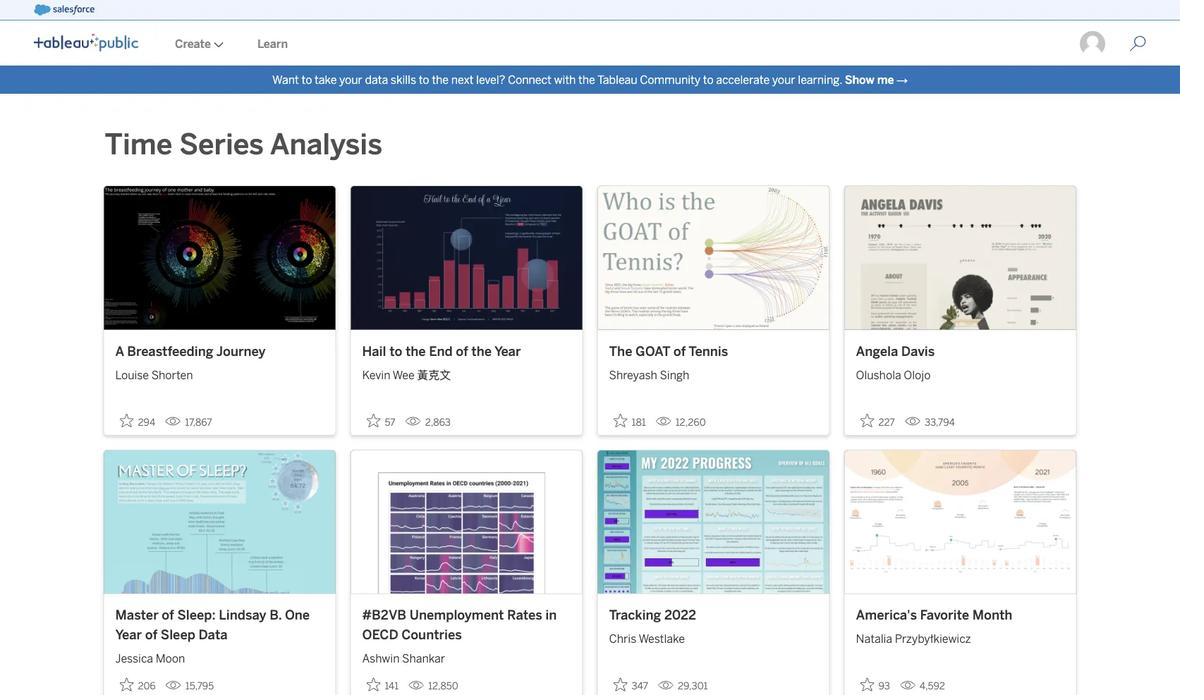 Task type: describe. For each thing, give the bounding box(es) containing it.
29,301
[[678, 681, 708, 693]]

of up jessica moon
[[145, 627, 157, 643]]

12,850
[[428, 681, 458, 693]]

the right with
[[578, 73, 595, 86]]

with
[[554, 73, 576, 86]]

12,260
[[676, 416, 706, 428]]

time series analysis
[[105, 128, 382, 162]]

natalia przybyłkiewicz link
[[856, 626, 1065, 648]]

learning.
[[798, 73, 842, 86]]

create button
[[158, 22, 241, 66]]

louise
[[115, 368, 149, 382]]

workbook thumbnail image for breastfeeding
[[104, 186, 335, 330]]

a breastfeeding journey
[[115, 343, 266, 359]]

community
[[640, 73, 701, 86]]

hail to the end of the year link
[[362, 342, 571, 361]]

4,592
[[920, 681, 945, 693]]

olojo
[[904, 368, 931, 382]]

2022
[[665, 608, 696, 623]]

the goat of tennis
[[609, 343, 728, 359]]

15,795
[[185, 681, 214, 693]]

master of sleep: lindsay b. one year of sleep data link
[[115, 606, 324, 645]]

breastfeeding
[[127, 343, 213, 359]]

the left end
[[406, 343, 426, 359]]

17,867 views element
[[160, 411, 218, 434]]

ashwin shankar link
[[362, 645, 571, 667]]

year for master of sleep: lindsay b. one year of sleep data
[[115, 627, 142, 643]]

17,867
[[185, 416, 212, 428]]

skills
[[391, 73, 416, 86]]

to left "accelerate"
[[703, 73, 714, 86]]

ashwin shankar
[[362, 652, 445, 666]]

want to take your data skills to the next level? connect with the tableau community to accelerate your learning. show me →
[[272, 73, 908, 86]]

olushola
[[856, 368, 901, 382]]

2,863
[[425, 416, 451, 428]]

shorten
[[151, 368, 193, 382]]

connect
[[508, 73, 552, 86]]

shreyash singh
[[609, 368, 689, 382]]

workbook thumbnail image for to
[[351, 186, 582, 330]]

workbook thumbnail image for favorite
[[845, 451, 1076, 594]]

add favorite button for tracking
[[609, 674, 653, 696]]

jessica
[[115, 652, 153, 666]]

month
[[973, 608, 1013, 623]]

learn link
[[241, 22, 305, 66]]

29,301 views element
[[653, 675, 714, 696]]

oecd
[[362, 627, 398, 643]]

louise shorten
[[115, 368, 193, 382]]

15,795 views element
[[160, 675, 220, 696]]

#b2vb unemployment rates in oecd countries link
[[362, 606, 571, 645]]

294
[[138, 416, 155, 428]]

time
[[105, 128, 172, 162]]

227
[[879, 416, 895, 428]]

shreyash singh link
[[609, 361, 818, 384]]

workbook thumbnail image for 2022
[[598, 451, 829, 594]]

salesforce logo image
[[34, 4, 94, 16]]

to left take
[[302, 73, 312, 86]]

angela
[[856, 343, 898, 359]]

accelerate
[[716, 73, 770, 86]]

angela davis
[[856, 343, 935, 359]]

singh
[[660, 368, 689, 382]]

logo image
[[34, 33, 138, 52]]

master
[[115, 608, 159, 623]]

take
[[315, 73, 337, 86]]

wee
[[393, 368, 415, 382]]

america's
[[856, 608, 917, 623]]

of up "sleep"
[[162, 608, 174, 623]]

in
[[546, 608, 557, 623]]

america's favorite month
[[856, 608, 1013, 623]]

jessica moon link
[[115, 645, 324, 667]]

sleep
[[161, 627, 195, 643]]

one
[[285, 608, 310, 623]]

hail to the end of the year
[[362, 343, 521, 359]]

33,794
[[925, 416, 955, 428]]

analysis
[[270, 128, 382, 162]]

workbook thumbnail image for of
[[104, 451, 335, 594]]

show me link
[[845, 73, 894, 86]]

next
[[451, 73, 474, 86]]

shreyash
[[609, 368, 657, 382]]

2 your from the left
[[772, 73, 796, 86]]

tableau
[[598, 73, 637, 86]]

a breastfeeding journey link
[[115, 342, 324, 361]]

b.
[[270, 608, 282, 623]]

go to search image
[[1113, 35, 1163, 52]]

12,260 views element
[[650, 411, 712, 434]]

33,794 views element
[[899, 411, 961, 434]]

a
[[115, 343, 124, 359]]

shankar
[[402, 652, 445, 666]]

to right skills at top left
[[419, 73, 429, 86]]

journey
[[216, 343, 266, 359]]

sleep:
[[177, 608, 216, 623]]

1 your from the left
[[339, 73, 363, 86]]

westlake
[[639, 633, 685, 646]]



Task type: locate. For each thing, give the bounding box(es) containing it.
add favorite button for america's
[[856, 674, 894, 696]]

workbook thumbnail image for goat
[[598, 186, 829, 330]]

data
[[365, 73, 388, 86]]

add favorite button containing 93
[[856, 674, 894, 696]]

Add Favorite button
[[115, 674, 160, 696]]

Add Favorite button
[[609, 409, 650, 432]]

1 vertical spatial year
[[115, 627, 142, 643]]

0 horizontal spatial your
[[339, 73, 363, 86]]

workbook thumbnail image for davis
[[845, 186, 1076, 330]]

kevin wee 黃克文
[[362, 368, 451, 382]]

Add Favorite button
[[362, 674, 403, 696]]

to right hail
[[390, 343, 402, 359]]

to
[[302, 73, 312, 86], [419, 73, 429, 86], [703, 73, 714, 86], [390, 343, 402, 359]]

Add Favorite button
[[115, 409, 160, 432]]

learn
[[257, 37, 288, 50]]

add favorite button for hail
[[362, 409, 400, 432]]

create
[[175, 37, 211, 50]]

america's favorite month link
[[856, 606, 1065, 626]]

the left next
[[432, 73, 449, 86]]

0 horizontal spatial year
[[115, 627, 142, 643]]

data
[[199, 627, 228, 643]]

of inside the hail to the end of the year link
[[456, 343, 468, 359]]

→
[[897, 73, 908, 86]]

12,850 views element
[[403, 675, 464, 696]]

黃克文
[[417, 368, 451, 382]]

141
[[385, 681, 399, 693]]

level?
[[476, 73, 505, 86]]

your right take
[[339, 73, 363, 86]]

of
[[456, 343, 468, 359], [673, 343, 686, 359], [162, 608, 174, 623], [145, 627, 157, 643]]

ashwin
[[362, 652, 400, 666]]

chris westlake link
[[609, 626, 818, 648]]

kevin
[[362, 368, 390, 382]]

the
[[609, 343, 632, 359]]

1 horizontal spatial year
[[494, 343, 521, 359]]

year for hail to the end of the year
[[494, 343, 521, 359]]

the
[[432, 73, 449, 86], [578, 73, 595, 86], [406, 343, 426, 359], [471, 343, 492, 359]]

your
[[339, 73, 363, 86], [772, 73, 796, 86]]

hail
[[362, 343, 386, 359]]

olushola olojo
[[856, 368, 931, 382]]

goat
[[636, 343, 670, 359]]

1 horizontal spatial your
[[772, 73, 796, 86]]

master of sleep: lindsay b. one year of sleep data
[[115, 608, 310, 643]]

add favorite button containing 227
[[856, 409, 899, 432]]

your left learning. at the right top of page
[[772, 73, 796, 86]]

tara.schultz image
[[1079, 30, 1107, 58]]

year inside the master of sleep: lindsay b. one year of sleep data
[[115, 627, 142, 643]]

#b2vb
[[362, 608, 407, 623]]

2,863 views element
[[400, 411, 456, 434]]

year down 'master'
[[115, 627, 142, 643]]

the up the "kevin wee 黃克文" link
[[471, 343, 492, 359]]

the goat of tennis link
[[609, 342, 818, 361]]

206
[[138, 681, 156, 693]]

add favorite button down kevin
[[362, 409, 400, 432]]

#b2vb unemployment rates in oecd countries
[[362, 608, 557, 643]]

favorite
[[920, 608, 969, 623]]

add favorite button containing 57
[[362, 409, 400, 432]]

tennis
[[689, 343, 728, 359]]

year
[[494, 343, 521, 359], [115, 627, 142, 643]]

57
[[385, 416, 396, 428]]

angela davis link
[[856, 342, 1065, 361]]

add favorite button down 'chris'
[[609, 674, 653, 696]]

lindsay
[[219, 608, 266, 623]]

chris westlake
[[609, 633, 685, 646]]

workbook thumbnail image for unemployment
[[351, 451, 582, 594]]

of right end
[[456, 343, 468, 359]]

tracking
[[609, 608, 661, 623]]

add favorite button down olushola
[[856, 409, 899, 432]]

natalia przybyłkiewicz
[[856, 633, 971, 646]]

year up the "kevin wee 黃克文" link
[[494, 343, 521, 359]]

chris
[[609, 633, 637, 646]]

to inside the hail to the end of the year link
[[390, 343, 402, 359]]

me
[[877, 73, 894, 86]]

93
[[879, 681, 890, 693]]

4,592 views element
[[894, 675, 951, 696]]

tracking 2022
[[609, 608, 696, 623]]

of up singh
[[673, 343, 686, 359]]

347
[[632, 681, 648, 693]]

tracking 2022 link
[[609, 606, 818, 626]]

add favorite button down natalia
[[856, 674, 894, 696]]

louise shorten link
[[115, 361, 324, 384]]

181
[[632, 416, 646, 428]]

rates
[[507, 608, 542, 623]]

add favorite button containing 347
[[609, 674, 653, 696]]

show
[[845, 73, 875, 86]]

of inside the goat of tennis link
[[673, 343, 686, 359]]

davis
[[901, 343, 935, 359]]

moon
[[156, 652, 185, 666]]

add favorite button for angela
[[856, 409, 899, 432]]

olushola olojo link
[[856, 361, 1065, 384]]

series
[[179, 128, 264, 162]]

jessica moon
[[115, 652, 185, 666]]

0 vertical spatial year
[[494, 343, 521, 359]]

Add Favorite button
[[362, 409, 400, 432], [856, 409, 899, 432], [609, 674, 653, 696], [856, 674, 894, 696]]

natalia
[[856, 633, 893, 646]]

workbook thumbnail image
[[104, 186, 335, 330], [351, 186, 582, 330], [598, 186, 829, 330], [845, 186, 1076, 330], [104, 451, 335, 594], [351, 451, 582, 594], [598, 451, 829, 594], [845, 451, 1076, 594]]

przybyłkiewicz
[[895, 633, 971, 646]]



Task type: vqa. For each thing, say whether or not it's contained in the screenshot.


